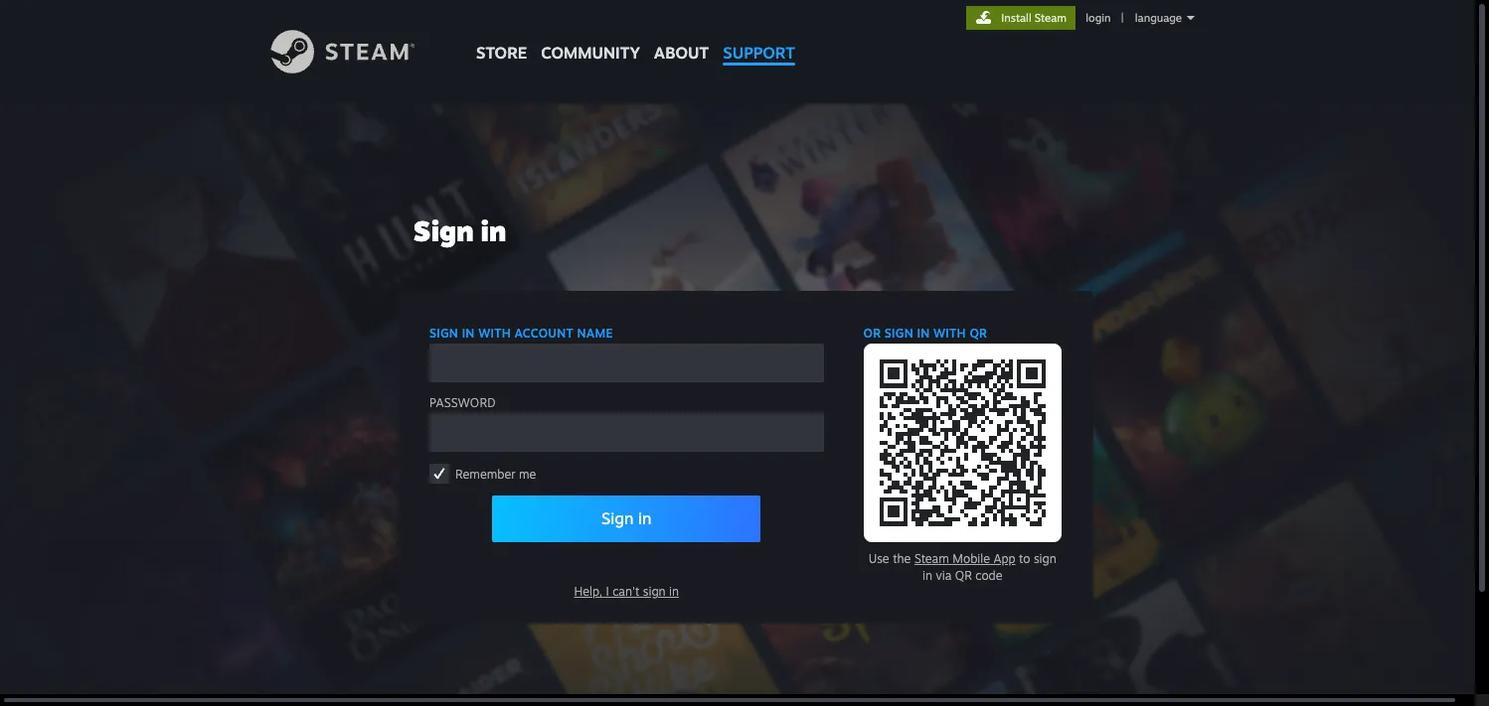 Task type: describe. For each thing, give the bounding box(es) containing it.
store
[[476, 43, 527, 63]]

0 horizontal spatial steam
[[915, 551, 949, 566]]

sign in with account name
[[429, 326, 613, 341]]

1 with from the left
[[478, 326, 511, 341]]

account
[[514, 326, 574, 341]]

sign for to
[[1034, 551, 1056, 566]]

in inside 'button'
[[638, 509, 652, 529]]

in inside the to sign in via qr code
[[923, 568, 932, 583]]

0 vertical spatial sign
[[414, 214, 474, 249]]

0 horizontal spatial sign
[[643, 585, 666, 599]]

store link
[[469, 0, 534, 72]]

or sign in with qr
[[863, 326, 987, 341]]

the
[[893, 551, 911, 566]]

qr for with
[[970, 326, 987, 341]]

sign in inside 'button'
[[601, 509, 652, 529]]

login
[[1086, 11, 1111, 25]]

password
[[429, 396, 496, 411]]

i
[[606, 585, 609, 599]]

mobile
[[953, 551, 990, 566]]

help, i can't sign in link
[[429, 584, 824, 600]]

remember me
[[455, 467, 536, 482]]

qr for via
[[955, 568, 972, 583]]

code
[[976, 568, 1003, 583]]

use the steam mobile app
[[869, 551, 1016, 566]]

install steam link
[[966, 6, 1076, 30]]

use
[[869, 551, 889, 566]]

|
[[1121, 11, 1124, 25]]

remember
[[455, 467, 515, 482]]

help, i can't sign in
[[574, 585, 679, 599]]

app
[[994, 551, 1016, 566]]



Task type: vqa. For each thing, say whether or not it's contained in the screenshot.
the leftmost the and
no



Task type: locate. For each thing, give the bounding box(es) containing it.
via
[[936, 568, 952, 583]]

None text field
[[429, 344, 824, 383]]

community
[[541, 43, 640, 63]]

0 vertical spatial steam
[[1035, 11, 1067, 25]]

install
[[1001, 11, 1032, 25]]

2 horizontal spatial sign
[[1034, 551, 1056, 566]]

sign right or
[[885, 326, 914, 341]]

steam right "install"
[[1035, 11, 1067, 25]]

sign
[[414, 214, 474, 249], [429, 326, 458, 341], [601, 509, 634, 529]]

1 vertical spatial steam
[[915, 551, 949, 566]]

sign
[[885, 326, 914, 341], [1034, 551, 1056, 566], [643, 585, 666, 599]]

to
[[1019, 551, 1030, 566]]

sign right to
[[1034, 551, 1056, 566]]

support
[[723, 43, 795, 63]]

support link
[[716, 0, 802, 72]]

community link
[[534, 0, 647, 72]]

0 vertical spatial sign in
[[414, 214, 506, 249]]

sign inside 'button'
[[601, 509, 634, 529]]

sign inside the to sign in via qr code
[[1034, 551, 1056, 566]]

help,
[[574, 585, 602, 599]]

1 horizontal spatial sign in
[[601, 509, 652, 529]]

sign right the can't
[[643, 585, 666, 599]]

steam mobile app link
[[915, 539, 1016, 578]]

2 vertical spatial sign
[[601, 509, 634, 529]]

2 vertical spatial sign
[[643, 585, 666, 599]]

or
[[863, 326, 881, 341]]

in
[[481, 214, 506, 249], [462, 326, 475, 341], [917, 326, 930, 341], [638, 509, 652, 529], [923, 568, 932, 583], [669, 585, 679, 599]]

login | language
[[1086, 11, 1182, 25]]

0 horizontal spatial sign in
[[414, 214, 506, 249]]

qr
[[970, 326, 987, 341], [955, 568, 972, 583]]

to sign in via qr code
[[923, 551, 1056, 583]]

about
[[654, 43, 709, 63]]

about link
[[647, 0, 716, 68]]

sign for or
[[885, 326, 914, 341]]

sign in button
[[492, 496, 761, 543]]

language
[[1135, 11, 1182, 25]]

1 vertical spatial qr
[[955, 568, 972, 583]]

1 horizontal spatial with
[[934, 326, 966, 341]]

can't
[[613, 585, 639, 599]]

1 vertical spatial sign
[[429, 326, 458, 341]]

0 horizontal spatial with
[[478, 326, 511, 341]]

0 vertical spatial qr
[[970, 326, 987, 341]]

1 vertical spatial sign
[[1034, 551, 1056, 566]]

0 vertical spatial sign
[[885, 326, 914, 341]]

sign in
[[414, 214, 506, 249], [601, 509, 652, 529]]

2 with from the left
[[934, 326, 966, 341]]

1 horizontal spatial sign
[[885, 326, 914, 341]]

1 horizontal spatial steam
[[1035, 11, 1067, 25]]

qr inside the to sign in via qr code
[[955, 568, 972, 583]]

with right or
[[934, 326, 966, 341]]

me
[[519, 467, 536, 482]]

with left account
[[478, 326, 511, 341]]

steam
[[1035, 11, 1067, 25], [915, 551, 949, 566]]

name
[[577, 326, 613, 341]]

with
[[478, 326, 511, 341], [934, 326, 966, 341]]

steam up via
[[915, 551, 949, 566]]

install steam
[[1001, 11, 1067, 25]]

1 vertical spatial sign in
[[601, 509, 652, 529]]

login link
[[1082, 11, 1115, 25]]

None password field
[[429, 414, 824, 452]]



